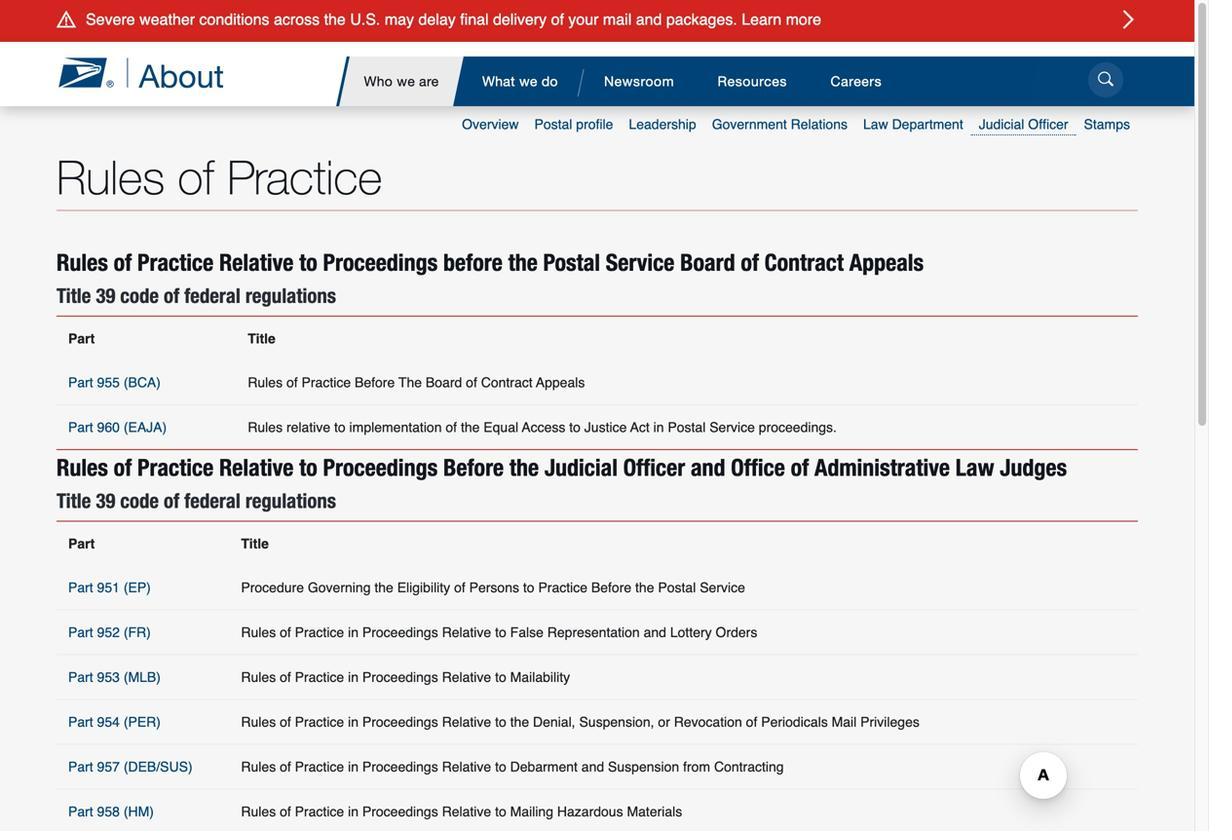Task type: describe. For each thing, give the bounding box(es) containing it.
955
[[97, 375, 120, 390]]

government relations link
[[705, 106, 856, 135]]

rules for rules of practice in proceedings relative to the denial, suspension, or revocation of periodicals mail privileges
[[241, 714, 276, 730]]

rules for rules of practice before the board of contract appeals
[[248, 375, 283, 390]]

(eaja)
[[124, 420, 167, 435]]

judicial officer link
[[972, 106, 1077, 135]]

part for part 952 (fr)
[[68, 625, 93, 640]]

0 vertical spatial before
[[355, 375, 395, 390]]

across
[[274, 10, 320, 28]]

delay
[[419, 10, 456, 28]]

resources
[[718, 73, 788, 89]]

rules of practice in proceedings relative to mailability
[[241, 670, 570, 685]]

periodicals
[[762, 714, 828, 730]]

relative inside rules of practice relative to proceedings before the judicial officer and office of administrative law judges title 39 code of federal regulations
[[219, 454, 294, 482]]

part 957 (deb/sus) link
[[68, 759, 193, 775]]

row containing part 957 (deb/sus)
[[57, 745, 1139, 789]]

hazardous
[[558, 804, 624, 820]]

board inside rules of practice relative to proceedings before the postal service board of contract appeals title 39 code of federal regulations
[[681, 249, 736, 276]]

lottery
[[671, 625, 712, 640]]

severe weather conditions across the u.s. may delay final delivery of your mail and packages. learn more
[[86, 10, 822, 28]]

0 horizontal spatial board
[[426, 375, 462, 390]]

the inside severe weather conditions across the u.s. may delay final delivery of your mail and packages. learn more link
[[324, 10, 346, 28]]

conditions
[[199, 10, 270, 28]]

severe
[[86, 10, 135, 28]]

overview link
[[454, 106, 527, 135]]

in for rules of practice in proceedings relative to false representation and lottery orders
[[348, 625, 359, 640]]

0 horizontal spatial contract
[[481, 375, 533, 390]]

leadership link
[[621, 106, 705, 135]]

practice for rules of practice in proceedings relative to the denial, suspension, or revocation of periodicals mail privileges
[[295, 714, 344, 730]]

practice for rules of practice relative to proceedings before the postal service board of contract appeals title 39 code of federal regulations
[[137, 249, 214, 276]]

profile
[[576, 116, 614, 132]]

part 954 (per)
[[68, 714, 161, 730]]

row containing part 952 (fr)
[[57, 610, 1139, 655]]

(ep)
[[124, 580, 151, 595]]

eligibility
[[397, 580, 451, 595]]

part 951 (ep) link
[[68, 580, 151, 595]]

4 part from the top
[[68, 536, 95, 552]]

relative for the
[[442, 714, 492, 730]]

who
[[364, 73, 393, 89]]

revocation
[[674, 714, 743, 730]]

contracting
[[715, 759, 784, 775]]

what
[[483, 73, 516, 89]]

procedure
[[241, 580, 304, 595]]

overview
[[462, 116, 519, 132]]

justice
[[585, 420, 627, 435]]

your
[[569, 10, 599, 28]]

leadership
[[629, 116, 697, 132]]

government
[[712, 116, 787, 132]]

in for rules of practice in proceedings relative to mailability
[[348, 670, 359, 685]]

953
[[97, 670, 120, 685]]

code inside rules of practice relative to proceedings before the judicial officer and office of administrative law judges title 39 code of federal regulations
[[120, 489, 159, 513]]

mail
[[832, 714, 857, 730]]

representation
[[548, 625, 640, 640]]

0 vertical spatial officer
[[1029, 116, 1069, 132]]

contract inside rules of practice relative to proceedings before the postal service board of contract appeals title 39 code of federal regulations
[[765, 249, 844, 276]]

1 part from the top
[[68, 331, 95, 346]]

law department
[[864, 116, 964, 132]]

rules of practice in proceedings relative to mailing hazardous materials
[[241, 804, 683, 820]]

rules for rules of practice relative to proceedings before the postal service board of contract appeals title 39 code of federal regulations
[[57, 249, 108, 276]]

proceedings for the
[[363, 714, 438, 730]]

1 horizontal spatial judicial
[[979, 116, 1025, 132]]

who we are
[[364, 73, 439, 89]]

rules for rules of practice
[[57, 149, 165, 204]]

the left 'equal'
[[461, 420, 480, 435]]

proceedings for debarment
[[363, 759, 438, 775]]

administrative
[[815, 454, 950, 482]]

rules of practice relative to proceedings before the judicial officer and office of administrative law judges title 39 code of federal regulations
[[57, 454, 1068, 513]]

stamps
[[1085, 116, 1131, 132]]

mailing
[[510, 804, 554, 820]]

(bca)
[[124, 375, 161, 390]]

(fr)
[[124, 625, 151, 640]]

service inside rules of practice relative to proceedings before the postal service board of contract appeals title 39 code of federal regulations
[[606, 249, 675, 276]]

title inside rules of practice relative to proceedings before the postal service board of contract appeals title 39 code of federal regulations
[[57, 284, 91, 308]]

or
[[658, 714, 671, 730]]

0 horizontal spatial law
[[864, 116, 889, 132]]

part 960 (eaja) link
[[68, 420, 167, 435]]

2 vertical spatial before
[[592, 580, 632, 595]]

part for part 951 (ep)
[[68, 580, 93, 595]]

relative for debarment
[[442, 759, 492, 775]]

suspension,
[[580, 714, 655, 730]]

rules for rules relative to implementation of the equal access to justice act in postal service proceedings.
[[248, 420, 283, 435]]

what we do link
[[458, 57, 583, 106]]

part for part 958 (hm)
[[68, 804, 93, 820]]

row containing part 958 (hm)
[[57, 789, 1139, 832]]

row containing part 951 (ep)
[[57, 566, 1139, 610]]

access
[[522, 420, 566, 435]]

learn
[[742, 10, 782, 28]]

part 957 (deb/sus)
[[68, 759, 193, 775]]

rules of practice in proceedings relative to debarment and suspension from contracting
[[241, 759, 784, 775]]

and right mail
[[636, 10, 662, 28]]

act
[[631, 420, 650, 435]]

rules for rules of practice relative to proceedings before the judicial officer and office of administrative law judges title 39 code of federal regulations
[[57, 454, 108, 482]]

practice for rules of practice in proceedings relative to mailability
[[295, 670, 344, 685]]

and inside rules of practice relative to proceedings before the judicial officer and office of administrative law judges title 39 code of federal regulations
[[691, 454, 726, 482]]

part for part 957 (deb/sus)
[[68, 759, 93, 775]]

federal inside rules of practice relative to proceedings before the postal service board of contract appeals title 39 code of federal regulations
[[184, 284, 241, 308]]

federal inside rules of practice relative to proceedings before the judicial officer and office of administrative law judges title 39 code of federal regulations
[[184, 489, 241, 513]]

officer inside rules of practice relative to proceedings before the judicial officer and office of administrative law judges title 39 code of federal regulations
[[624, 454, 686, 482]]

954
[[97, 714, 120, 730]]

are
[[419, 73, 439, 89]]

newsroom
[[604, 73, 675, 89]]

part for part 955 (bca)
[[68, 375, 93, 390]]

regulations inside rules of practice relative to proceedings before the postal service board of contract appeals title 39 code of federal regulations
[[246, 284, 336, 308]]

newsroom link
[[579, 57, 699, 106]]

persons
[[470, 580, 520, 595]]

960
[[97, 420, 120, 435]]

rules for rules of practice in proceedings relative to debarment and suspension from contracting
[[241, 759, 276, 775]]

part 955 (bca) link
[[68, 375, 161, 390]]

part 960 (eaja)
[[68, 420, 167, 435]]

the
[[399, 375, 422, 390]]

judicial officer
[[979, 116, 1069, 132]]

we for what
[[520, 73, 538, 89]]

part 954 (per) link
[[68, 714, 161, 730]]

39 inside rules of practice relative to proceedings before the postal service board of contract appeals title 39 code of federal regulations
[[96, 284, 115, 308]]

relative inside rules of practice relative to proceedings before the postal service board of contract appeals title 39 code of federal regulations
[[219, 249, 294, 276]]

debarment
[[510, 759, 578, 775]]

relative for mailability
[[442, 670, 492, 685]]

equal
[[484, 420, 519, 435]]



Task type: locate. For each thing, give the bounding box(es) containing it.
0 vertical spatial contract
[[765, 249, 844, 276]]

8 part from the top
[[68, 714, 93, 730]]

part for part 954 (per)
[[68, 714, 93, 730]]

contract
[[765, 249, 844, 276], [481, 375, 533, 390]]

the left u.s.
[[324, 10, 346, 28]]

suspension
[[608, 759, 680, 775]]

relative up rules of practice in proceedings relative to debarment and suspension from contracting
[[442, 714, 492, 730]]

relations
[[791, 116, 848, 132]]

relative down rules of practice in proceedings relative to debarment and suspension from contracting
[[442, 804, 492, 820]]

0 vertical spatial service
[[606, 249, 675, 276]]

before
[[444, 249, 503, 276]]

39 inside rules of practice relative to proceedings before the judicial officer and office of administrative law judges title 39 code of federal regulations
[[96, 489, 115, 513]]

2 39 from the top
[[96, 489, 115, 513]]

office
[[731, 454, 786, 482]]

postal profile link
[[527, 106, 621, 135]]

0 vertical spatial federal
[[184, 284, 241, 308]]

relative for false
[[442, 625, 492, 640]]

2 regulations from the top
[[246, 489, 336, 513]]

0 horizontal spatial we
[[397, 73, 415, 89]]

9 part from the top
[[68, 759, 93, 775]]

of
[[551, 10, 564, 28], [178, 149, 214, 204], [114, 249, 132, 276], [741, 249, 759, 276], [164, 284, 179, 308], [287, 375, 298, 390], [466, 375, 478, 390], [446, 420, 457, 435], [114, 454, 132, 482], [791, 454, 809, 482], [164, 489, 179, 513], [454, 580, 466, 595], [280, 625, 291, 640], [280, 670, 291, 685], [280, 714, 291, 730], [746, 714, 758, 730], [280, 759, 291, 775], [280, 804, 291, 820]]

proceedings for mailing
[[363, 804, 438, 820]]

postal
[[535, 116, 573, 132], [544, 249, 601, 276], [668, 420, 706, 435], [658, 580, 696, 595]]

proceedings for mailability
[[363, 670, 438, 685]]

0 horizontal spatial appeals
[[536, 375, 585, 390]]

board
[[681, 249, 736, 276], [426, 375, 462, 390]]

practice
[[227, 149, 382, 204], [137, 249, 214, 276], [302, 375, 351, 390], [137, 454, 214, 482], [539, 580, 588, 595], [295, 625, 344, 640], [295, 670, 344, 685], [295, 714, 344, 730], [295, 759, 344, 775], [295, 804, 344, 820]]

6 row from the top
[[57, 610, 1139, 655]]

part left 958
[[68, 804, 93, 820]]

1 regulations from the top
[[246, 284, 336, 308]]

materials
[[627, 804, 683, 820]]

4 row from the top
[[57, 521, 1139, 566]]

judicial right department
[[979, 116, 1025, 132]]

the
[[324, 10, 346, 28], [508, 249, 538, 276], [461, 420, 480, 435], [510, 454, 539, 482], [375, 580, 394, 595], [636, 580, 655, 595], [510, 714, 529, 730]]

and up hazardous
[[582, 759, 605, 775]]

part left 951
[[68, 580, 93, 595]]

relative up rules of practice in proceedings relative to mailing hazardous materials
[[442, 759, 492, 775]]

rules for rules of practice in proceedings relative to false representation and lottery orders
[[241, 625, 276, 640]]

(deb/sus)
[[124, 759, 193, 775]]

1 39 from the top
[[96, 284, 115, 308]]

2 row from the top
[[57, 361, 1139, 405]]

governing
[[308, 580, 371, 595]]

part for part 953 (mlb)
[[68, 670, 93, 685]]

from
[[683, 759, 711, 775]]

957
[[97, 759, 120, 775]]

1 horizontal spatial we
[[520, 73, 538, 89]]

1 row from the top
[[57, 316, 1139, 361]]

row containing part 954 (per)
[[57, 700, 1139, 745]]

part left 953
[[68, 670, 93, 685]]

(mlb)
[[124, 670, 161, 685]]

39 up 955
[[96, 284, 115, 308]]

0 vertical spatial regulations
[[246, 284, 336, 308]]

part
[[68, 331, 95, 346], [68, 375, 93, 390], [68, 420, 93, 435], [68, 536, 95, 552], [68, 580, 93, 595], [68, 625, 93, 640], [68, 670, 93, 685], [68, 714, 93, 730], [68, 759, 93, 775], [68, 804, 93, 820]]

the inside rules of practice relative to proceedings before the postal service board of contract appeals title 39 code of federal regulations
[[508, 249, 538, 276]]

part 952 (fr) link
[[68, 625, 151, 640]]

we left are
[[397, 73, 415, 89]]

1 vertical spatial officer
[[624, 454, 686, 482]]

practice inside rules of practice relative to proceedings before the postal service board of contract appeals title 39 code of federal regulations
[[137, 249, 214, 276]]

rules relative to implementation of the equal access to justice act in postal service proceedings.
[[248, 420, 837, 435]]

2 part from the top
[[68, 375, 93, 390]]

stamps link
[[1077, 106, 1139, 135]]

before up representation
[[592, 580, 632, 595]]

practice for rules of practice
[[227, 149, 382, 204]]

0 vertical spatial judicial
[[979, 116, 1025, 132]]

proceedings.
[[759, 420, 837, 435]]

relative
[[219, 249, 294, 276], [219, 454, 294, 482], [442, 625, 492, 640], [442, 670, 492, 685], [442, 714, 492, 730], [442, 759, 492, 775], [442, 804, 492, 820]]

1 horizontal spatial before
[[444, 454, 504, 482]]

before inside rules of practice relative to proceedings before the judicial officer and office of administrative law judges title 39 code of federal regulations
[[444, 454, 504, 482]]

procedure governing the eligibility of persons to practice before the postal service
[[241, 580, 746, 595]]

relative for mailing
[[442, 804, 492, 820]]

rules for rules of practice in proceedings relative to mailing hazardous materials
[[241, 804, 276, 820]]

10 row from the top
[[57, 789, 1139, 832]]

rules of practice
[[57, 149, 382, 204]]

(per)
[[124, 714, 161, 730]]

0 vertical spatial 39
[[96, 284, 115, 308]]

0 horizontal spatial before
[[355, 375, 395, 390]]

to inside rules of practice relative to proceedings before the postal service board of contract appeals title 39 code of federal regulations
[[299, 249, 318, 276]]

1 horizontal spatial board
[[681, 249, 736, 276]]

resources link
[[693, 57, 812, 106]]

before down 'equal'
[[444, 454, 504, 482]]

in for rules of practice in proceedings relative to debarment and suspension from contracting
[[348, 759, 359, 775]]

(hm)
[[124, 804, 154, 820]]

service
[[606, 249, 675, 276], [710, 420, 755, 435], [700, 580, 746, 595]]

5 row from the top
[[57, 566, 1139, 610]]

practice for rules of practice in proceedings relative to debarment and suspension from contracting
[[295, 759, 344, 775]]

row containing part 953 (mlb)
[[57, 655, 1139, 700]]

2 federal from the top
[[184, 489, 241, 513]]

mail
[[603, 10, 632, 28]]

1 vertical spatial judicial
[[545, 454, 618, 482]]

relative down rules of practice in proceedings relative to false representation and lottery orders
[[442, 670, 492, 685]]

1 federal from the top
[[184, 284, 241, 308]]

row containing part 960 (eaja)
[[57, 405, 1139, 450]]

2 vertical spatial service
[[700, 580, 746, 595]]

before left the
[[355, 375, 395, 390]]

weather
[[140, 10, 195, 28]]

958
[[97, 804, 120, 820]]

before
[[355, 375, 395, 390], [444, 454, 504, 482], [592, 580, 632, 595]]

law down careers link
[[864, 116, 889, 132]]

title
[[57, 284, 91, 308], [248, 331, 276, 346], [57, 489, 91, 513], [241, 536, 269, 552]]

in for rules of practice in proceedings relative to mailing hazardous materials
[[348, 804, 359, 820]]

orders
[[716, 625, 758, 640]]

1 vertical spatial before
[[444, 454, 504, 482]]

title inside rules of practice relative to proceedings before the judicial officer and office of administrative law judges title 39 code of federal regulations
[[57, 489, 91, 513]]

practice for rules of practice relative to proceedings before the judicial officer and office of administrative law judges title 39 code of federal regulations
[[137, 454, 214, 482]]

rules inside rules of practice relative to proceedings before the postal service board of contract appeals title 39 code of federal regulations
[[57, 249, 108, 276]]

0 vertical spatial law
[[864, 116, 889, 132]]

5 part from the top
[[68, 580, 93, 595]]

rules of practice in proceedings relative to false representation and lottery orders
[[241, 625, 758, 640]]

1 vertical spatial code
[[120, 489, 159, 513]]

relative down relative
[[219, 454, 294, 482]]

part left 954
[[68, 714, 93, 730]]

part 953 (mlb) link
[[68, 670, 161, 685]]

1 vertical spatial appeals
[[536, 375, 585, 390]]

0 vertical spatial code
[[120, 284, 159, 308]]

0 vertical spatial board
[[681, 249, 736, 276]]

careers
[[831, 73, 882, 89]]

and
[[636, 10, 662, 28], [691, 454, 726, 482], [644, 625, 667, 640], [582, 759, 605, 775]]

7 row from the top
[[57, 655, 1139, 700]]

denial,
[[533, 714, 576, 730]]

and left the office
[[691, 454, 726, 482]]

law inside rules of practice relative to proceedings before the judicial officer and office of administrative law judges title 39 code of federal regulations
[[956, 454, 995, 482]]

1 vertical spatial law
[[956, 454, 995, 482]]

part for part 960 (eaja)
[[68, 420, 93, 435]]

judges
[[1001, 454, 1068, 482]]

more
[[786, 10, 822, 28]]

the inside rules of practice relative to proceedings before the judicial officer and office of administrative law judges title 39 code of federal regulations
[[510, 454, 539, 482]]

part 955 (bca)
[[68, 375, 161, 390]]

1 vertical spatial service
[[710, 420, 755, 435]]

judicial inside rules of practice relative to proceedings before the judicial officer and office of administrative law judges title 39 code of federal regulations
[[545, 454, 618, 482]]

1 vertical spatial contract
[[481, 375, 533, 390]]

regulations
[[246, 284, 336, 308], [246, 489, 336, 513]]

0 horizontal spatial judicial
[[545, 454, 618, 482]]

department
[[893, 116, 964, 132]]

relative down rules of practice
[[219, 249, 294, 276]]

the up representation
[[636, 580, 655, 595]]

regulations inside rules of practice relative to proceedings before the judicial officer and office of administrative law judges title 39 code of federal regulations
[[246, 489, 336, 513]]

packages.
[[667, 10, 738, 28]]

usps about website nameplate image
[[57, 57, 223, 89]]

what we do
[[483, 73, 558, 89]]

2 we from the left
[[520, 73, 538, 89]]

we for who
[[397, 73, 415, 89]]

the left eligibility on the left
[[375, 580, 394, 595]]

appeals inside row
[[536, 375, 585, 390]]

false
[[510, 625, 544, 640]]

privileges
[[861, 714, 920, 730]]

practice for rules of practice in proceedings relative to mailing hazardous materials
[[295, 804, 344, 820]]

proceedings for false
[[363, 625, 438, 640]]

proceedings inside rules of practice relative to proceedings before the judicial officer and office of administrative law judges title 39 code of federal regulations
[[323, 454, 438, 482]]

6 part from the top
[[68, 625, 93, 640]]

rules
[[57, 149, 165, 204], [57, 249, 108, 276], [248, 375, 283, 390], [248, 420, 283, 435], [57, 454, 108, 482], [241, 625, 276, 640], [241, 670, 276, 685], [241, 714, 276, 730], [241, 759, 276, 775], [241, 804, 276, 820]]

part 953 (mlb)
[[68, 670, 161, 685]]

the right before
[[508, 249, 538, 276]]

1 horizontal spatial officer
[[1029, 116, 1069, 132]]

1 we from the left
[[397, 73, 415, 89]]

2 horizontal spatial before
[[592, 580, 632, 595]]

postal inside rules of practice relative to proceedings before the postal service board of contract appeals title 39 code of federal regulations
[[544, 249, 601, 276]]

part up 'part 951 (ep)' link
[[68, 536, 95, 552]]

practice for rules of practice before the board of contract appeals
[[302, 375, 351, 390]]

code up (bca)
[[120, 284, 159, 308]]

code down the (eaja)
[[120, 489, 159, 513]]

row containing part 955 (bca)
[[57, 361, 1139, 405]]

judicial down the justice
[[545, 454, 618, 482]]

rules of practice before the board of contract appeals
[[248, 375, 585, 390]]

9 row from the top
[[57, 745, 1139, 789]]

mailability
[[510, 670, 570, 685]]

severe weather conditions across the u.s. may delay final delivery of your mail and packages. learn more link
[[86, 4, 1120, 35]]

1 code from the top
[[120, 284, 159, 308]]

delivery
[[493, 10, 547, 28]]

3 part from the top
[[68, 420, 93, 435]]

appeals inside rules of practice relative to proceedings before the postal service board of contract appeals title 39 code of federal regulations
[[850, 249, 924, 276]]

rules of practice relative to proceedings before the postal service board of contract appeals title 39 code of federal regulations
[[57, 249, 924, 308]]

8 row from the top
[[57, 700, 1139, 745]]

we left do
[[520, 73, 538, 89]]

part left 960
[[68, 420, 93, 435]]

3 row from the top
[[57, 405, 1139, 450]]

practice inside rules of practice relative to proceedings before the judicial officer and office of administrative law judges title 39 code of federal regulations
[[137, 454, 214, 482]]

toggle search form image
[[1099, 71, 1114, 89]]

to inside rules of practice relative to proceedings before the judicial officer and office of administrative law judges title 39 code of federal regulations
[[299, 454, 318, 482]]

rules for rules of practice in proceedings relative to mailability
[[241, 670, 276, 685]]

0 horizontal spatial officer
[[624, 454, 686, 482]]

final
[[460, 10, 489, 28]]

rules of practice in proceedings relative to the denial, suspension, or revocation of periodicals mail privileges
[[241, 714, 920, 730]]

law left judges
[[956, 454, 995, 482]]

proceedings
[[323, 249, 438, 276], [323, 454, 438, 482], [363, 625, 438, 640], [363, 670, 438, 685], [363, 714, 438, 730], [363, 759, 438, 775], [363, 804, 438, 820]]

proceedings inside rules of practice relative to proceedings before the postal service board of contract appeals title 39 code of federal regulations
[[323, 249, 438, 276]]

code inside rules of practice relative to proceedings before the postal service board of contract appeals title 39 code of federal regulations
[[120, 284, 159, 308]]

law department link
[[856, 106, 972, 135]]

relative down procedure governing the eligibility of persons to practice before the postal service
[[442, 625, 492, 640]]

officer left stamps
[[1029, 116, 1069, 132]]

39
[[96, 284, 115, 308], [96, 489, 115, 513]]

1 horizontal spatial appeals
[[850, 249, 924, 276]]

0 vertical spatial appeals
[[850, 249, 924, 276]]

and left lottery
[[644, 625, 667, 640]]

7 part from the top
[[68, 670, 93, 685]]

the down rules relative to implementation of the equal access to justice act in postal service proceedings.
[[510, 454, 539, 482]]

part up part 955 (bca)
[[68, 331, 95, 346]]

rules inside rules of practice relative to proceedings before the judicial officer and office of administrative law judges title 39 code of federal regulations
[[57, 454, 108, 482]]

1 vertical spatial federal
[[184, 489, 241, 513]]

part left 952
[[68, 625, 93, 640]]

relative
[[287, 420, 331, 435]]

to
[[299, 249, 318, 276], [334, 420, 346, 435], [570, 420, 581, 435], [299, 454, 318, 482], [523, 580, 535, 595], [495, 625, 507, 640], [495, 670, 507, 685], [495, 714, 507, 730], [495, 759, 507, 775], [495, 804, 507, 820]]

row
[[57, 316, 1139, 361], [57, 361, 1139, 405], [57, 405, 1139, 450], [57, 521, 1139, 566], [57, 566, 1139, 610], [57, 610, 1139, 655], [57, 655, 1139, 700], [57, 700, 1139, 745], [57, 745, 1139, 789], [57, 789, 1139, 832]]

1 horizontal spatial contract
[[765, 249, 844, 276]]

part left 955
[[68, 375, 93, 390]]

1 vertical spatial 39
[[96, 489, 115, 513]]

the left denial,
[[510, 714, 529, 730]]

1 vertical spatial board
[[426, 375, 462, 390]]

implementation
[[350, 420, 442, 435]]

practice for rules of practice in proceedings relative to false representation and lottery orders
[[295, 625, 344, 640]]

2 code from the top
[[120, 489, 159, 513]]

in for rules of practice in proceedings relative to the denial, suspension, or revocation of periodicals mail privileges
[[348, 714, 359, 730]]

10 part from the top
[[68, 804, 93, 820]]

u.s.
[[350, 10, 381, 28]]

1 horizontal spatial law
[[956, 454, 995, 482]]

1 vertical spatial regulations
[[246, 489, 336, 513]]

federal
[[184, 284, 241, 308], [184, 489, 241, 513]]

officer down act
[[624, 454, 686, 482]]

39 down 960
[[96, 489, 115, 513]]

part left 957
[[68, 759, 93, 775]]

part 958 (hm)
[[68, 804, 154, 820]]



Task type: vqa. For each thing, say whether or not it's contained in the screenshot.
rules of practice in proceedings relative to false representation and lottery orders
yes



